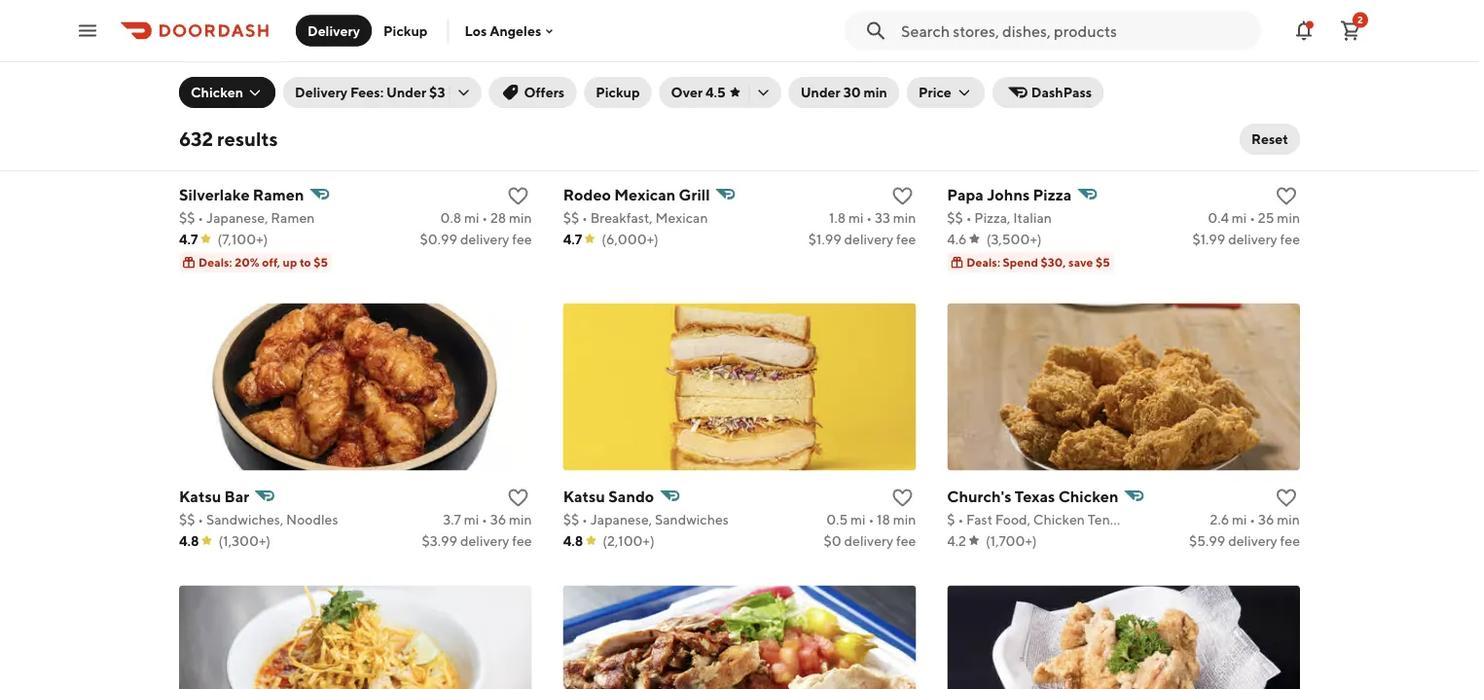 Task type: locate. For each thing, give the bounding box(es) containing it.
4.8 left the (2,100+)
[[563, 533, 583, 549]]

$1.99
[[809, 231, 842, 247], [1193, 231, 1226, 247]]

under 30 min
[[801, 84, 888, 100]]

36 up $3.99 delivery fee
[[490, 511, 506, 527]]

min right 33
[[893, 209, 916, 226]]

(3,500+)
[[987, 231, 1042, 247]]

under
[[386, 84, 426, 100], [801, 84, 841, 100]]

0 horizontal spatial 4.7
[[179, 231, 198, 247]]

min right 28
[[509, 209, 532, 226]]

$$ down katsu bar
[[179, 511, 195, 527]]

2 $1.99 delivery fee from the left
[[1193, 231, 1300, 247]]

chicken up tenders
[[1059, 487, 1119, 505]]

$5
[[314, 256, 328, 269], [1096, 256, 1110, 269]]

click to add this store to your saved list image up 3.7 mi • 36 min
[[507, 486, 530, 510]]

1 36 from the left
[[490, 511, 506, 527]]

33
[[875, 209, 891, 226]]

delivery for katsu bar
[[460, 533, 510, 549]]

36 up $5.99 delivery fee
[[1259, 511, 1275, 527]]

mi for rodeo mexican grill
[[849, 209, 864, 226]]

4.8 for katsu bar
[[179, 533, 199, 549]]

1 horizontal spatial $1.99 delivery fee
[[1193, 231, 1300, 247]]

3.7
[[443, 511, 461, 527]]

0 horizontal spatial pickup
[[384, 22, 428, 38]]

mi right 0.5
[[851, 511, 866, 527]]

food,
[[996, 511, 1031, 527]]

1 vertical spatial click to add this store to your saved list image
[[891, 486, 914, 510]]

1 horizontal spatial katsu
[[563, 487, 605, 505]]

rodeo mexican grill
[[563, 185, 710, 204]]

1 horizontal spatial japanese,
[[591, 511, 652, 527]]

delivery
[[460, 231, 510, 247], [844, 231, 894, 247], [1229, 231, 1278, 247], [460, 533, 510, 549], [844, 533, 894, 549], [1229, 533, 1278, 549]]

pickup for pickup button to the left
[[384, 22, 428, 38]]

deals: left 20%
[[199, 256, 232, 269]]

2 $1.99 from the left
[[1193, 231, 1226, 247]]

• left 28
[[482, 209, 488, 226]]

delivery for silverlake ramen
[[460, 231, 510, 247]]

pizza
[[1033, 185, 1072, 204]]

min for church's texas chicken
[[1277, 511, 1300, 527]]

chicken
[[191, 84, 243, 100], [1059, 487, 1119, 505], [1034, 511, 1085, 527]]

2 4.8 from the left
[[563, 533, 583, 549]]

fee down the 0.4 mi • 25 min
[[1281, 231, 1300, 247]]

0 horizontal spatial 4.8
[[179, 533, 199, 549]]

delivery down the 0.4 mi • 25 min
[[1229, 231, 1278, 247]]

delivery down 1.8 mi • 33 min
[[844, 231, 894, 247]]

under inside button
[[801, 84, 841, 100]]

2 under from the left
[[801, 84, 841, 100]]

delivery down 0.8 mi • 28 min
[[460, 231, 510, 247]]

0 horizontal spatial $5
[[314, 256, 328, 269]]

Store search: begin typing to search for stores available on DoorDash text field
[[901, 20, 1250, 41]]

0 vertical spatial pickup button
[[372, 15, 439, 46]]

0 vertical spatial pickup
[[384, 22, 428, 38]]

0 vertical spatial japanese,
[[206, 209, 268, 226]]

1 4.7 from the left
[[179, 231, 198, 247]]

under left "30"
[[801, 84, 841, 100]]

2 vertical spatial chicken
[[1034, 511, 1085, 527]]

1 horizontal spatial 4.8
[[563, 533, 583, 549]]

$1.99 down '1.8'
[[809, 231, 842, 247]]

delivery button
[[296, 15, 372, 46]]

0 horizontal spatial 36
[[490, 511, 506, 527]]

click to add this store to your saved list image up 2.6 mi • 36 min
[[1275, 486, 1299, 510]]

mi right 3.7
[[464, 511, 479, 527]]

$$ for papa johns pizza
[[947, 209, 964, 226]]

1 katsu from the left
[[179, 487, 221, 505]]

fast
[[967, 511, 993, 527]]

25
[[1258, 209, 1275, 226]]

pickup
[[384, 22, 428, 38], [596, 84, 640, 100]]

4.7 down silverlake
[[179, 231, 198, 247]]

min up $5.99 delivery fee
[[1277, 511, 1300, 527]]

0 horizontal spatial click to add this store to your saved list image
[[891, 486, 914, 510]]

0 horizontal spatial under
[[386, 84, 426, 100]]

$3.99
[[422, 533, 458, 549]]

delivery down 3.7 mi • 36 min
[[460, 533, 510, 549]]

1 vertical spatial japanese,
[[591, 511, 652, 527]]

click to add this store to your saved list image up 0.5 mi • 18 min
[[891, 486, 914, 510]]

min for papa johns pizza
[[1277, 209, 1300, 226]]

$5 right "to"
[[314, 256, 328, 269]]

$
[[947, 511, 955, 527]]

click to add this store to your saved list image up 1.8 mi • 33 min
[[891, 185, 914, 208]]

katsu left bar
[[179, 487, 221, 505]]

1 horizontal spatial under
[[801, 84, 841, 100]]

deals: 20% off, up to $5
[[199, 256, 328, 269]]

chicken down texas
[[1034, 511, 1085, 527]]

katsu for katsu bar
[[179, 487, 221, 505]]

$1.99 delivery fee for rodeo mexican grill
[[809, 231, 916, 247]]

ramen
[[253, 185, 304, 204], [271, 209, 315, 226]]

(1,300+)
[[219, 533, 271, 549]]

min inside button
[[864, 84, 888, 100]]

silverlake ramen
[[179, 185, 304, 204]]

click to add this store to your saved list image for church's texas chicken
[[1275, 486, 1299, 510]]

mexican down grill
[[656, 209, 708, 226]]

$$ up 4.6
[[947, 209, 964, 226]]

under 30 min button
[[789, 77, 899, 108]]

fee for katsu sando
[[896, 533, 916, 549]]

1 vertical spatial pickup button
[[584, 77, 652, 108]]

$1.99 delivery fee
[[809, 231, 916, 247], [1193, 231, 1300, 247]]

1.8 mi • 33 min
[[829, 209, 916, 226]]

texas
[[1015, 487, 1056, 505]]

bar
[[224, 487, 249, 505]]

pickup left los
[[384, 22, 428, 38]]

2 deals: from the left
[[967, 256, 1001, 269]]

delivery down 0.5 mi • 18 min
[[844, 533, 894, 549]]

0.4 mi • 25 min
[[1208, 209, 1300, 226]]

1 horizontal spatial deals:
[[967, 256, 1001, 269]]

papa
[[947, 185, 984, 204]]

papa johns pizza
[[947, 185, 1072, 204]]

pickup button up $3
[[372, 15, 439, 46]]

click to add this store to your saved list image up the 0.4 mi • 25 min
[[1275, 185, 1299, 208]]

japanese, up the (2,100+)
[[591, 511, 652, 527]]

•
[[198, 209, 204, 226], [482, 209, 488, 226], [582, 209, 588, 226], [867, 209, 872, 226], [966, 209, 972, 226], [1250, 209, 1256, 226], [198, 511, 204, 527], [482, 511, 488, 527], [582, 511, 588, 527], [869, 511, 874, 527], [958, 511, 964, 527], [1250, 511, 1256, 527]]

36
[[490, 511, 506, 527], [1259, 511, 1275, 527]]

tenders
[[1088, 511, 1137, 527]]

to
[[300, 256, 311, 269]]

mi
[[464, 209, 479, 226], [849, 209, 864, 226], [1232, 209, 1247, 226], [464, 511, 479, 527], [851, 511, 866, 527], [1232, 511, 1247, 527]]

0 vertical spatial chicken
[[191, 84, 243, 100]]

fee down 1.8 mi • 33 min
[[896, 231, 916, 247]]

1 4.8 from the left
[[179, 533, 199, 549]]

$$ down silverlake
[[179, 209, 195, 226]]

4.7 for silverlake ramen
[[179, 231, 198, 247]]

• left 33
[[867, 209, 872, 226]]

mi right 2.6
[[1232, 511, 1247, 527]]

0 vertical spatial click to add this store to your saved list image
[[1275, 185, 1299, 208]]

$$ for katsu sando
[[563, 511, 579, 527]]

1 vertical spatial pickup
[[596, 84, 640, 100]]

$3
[[429, 84, 445, 100]]

under left $3
[[386, 84, 426, 100]]

los angeles button
[[465, 23, 557, 39]]

min for rodeo mexican grill
[[893, 209, 916, 226]]

mi right 0.4
[[1232, 209, 1247, 226]]

click to add this store to your saved list image for papa johns pizza
[[1275, 185, 1299, 208]]

ramen up up
[[271, 209, 315, 226]]

$30,
[[1041, 256, 1066, 269]]

notification bell image
[[1293, 19, 1316, 42]]

delivery for papa johns pizza
[[1229, 231, 1278, 247]]

2 katsu from the left
[[563, 487, 605, 505]]

mexican up $$ • breakfast, mexican
[[614, 185, 676, 204]]

4.5
[[706, 84, 726, 100]]

delivery for rodeo mexican grill
[[844, 231, 894, 247]]

mi for katsu sando
[[851, 511, 866, 527]]

mexican
[[614, 185, 676, 204], [656, 209, 708, 226]]

$1.99 down 0.4
[[1193, 231, 1226, 247]]

mi right 0.8
[[464, 209, 479, 226]]

4.6
[[947, 231, 967, 247]]

1 $1.99 delivery fee from the left
[[809, 231, 916, 247]]

0 horizontal spatial deals:
[[199, 256, 232, 269]]

1 deals: from the left
[[199, 256, 232, 269]]

$5 right save
[[1096, 256, 1110, 269]]

deals:
[[199, 256, 232, 269], [967, 256, 1001, 269]]

click to add this store to your saved list image
[[507, 185, 530, 208], [891, 185, 914, 208], [507, 486, 530, 510], [1275, 486, 1299, 510]]

click to add this store to your saved list image up 0.8 mi • 28 min
[[507, 185, 530, 208]]

0 vertical spatial delivery
[[308, 22, 360, 38]]

1 horizontal spatial 36
[[1259, 511, 1275, 527]]

click to add this store to your saved list image for katsu bar
[[507, 486, 530, 510]]

open menu image
[[76, 19, 99, 42]]

fee down 0.8 mi • 28 min
[[512, 231, 532, 247]]

delivery inside button
[[308, 22, 360, 38]]

$1.99 delivery fee down 1.8 mi • 33 min
[[809, 231, 916, 247]]

0 horizontal spatial katsu
[[179, 487, 221, 505]]

0 horizontal spatial $1.99
[[809, 231, 842, 247]]

4.8 down katsu bar
[[179, 533, 199, 549]]

1 horizontal spatial $5
[[1096, 256, 1110, 269]]

pickup button left over
[[584, 77, 652, 108]]

noodles
[[286, 511, 338, 527]]

1 vertical spatial chicken
[[1059, 487, 1119, 505]]

delivery up fees:
[[308, 22, 360, 38]]

min up $3.99 delivery fee
[[509, 511, 532, 527]]

$$ • sandwiches, noodles
[[179, 511, 338, 527]]

• right $
[[958, 511, 964, 527]]

katsu left sando
[[563, 487, 605, 505]]

breakfast,
[[591, 209, 653, 226]]

fee for katsu bar
[[512, 533, 532, 549]]

$1.99 delivery fee down the 0.4 mi • 25 min
[[1193, 231, 1300, 247]]

$$ for katsu bar
[[179, 511, 195, 527]]

min right 18
[[893, 511, 916, 527]]

0.5
[[827, 511, 848, 527]]

4.7 for rodeo mexican grill
[[563, 231, 582, 247]]

dashpass
[[1032, 84, 1092, 100]]

0.8 mi • 28 min
[[440, 209, 532, 226]]

deals: down 4.6
[[967, 256, 1001, 269]]

fee for papa johns pizza
[[1281, 231, 1300, 247]]

4.8
[[179, 533, 199, 549], [563, 533, 583, 549]]

1 $5 from the left
[[314, 256, 328, 269]]

chicken up 632 results
[[191, 84, 243, 100]]

click to add this store to your saved list image
[[1275, 185, 1299, 208], [891, 486, 914, 510]]

1 vertical spatial mexican
[[656, 209, 708, 226]]

1 vertical spatial delivery
[[295, 84, 348, 100]]

3.7 mi • 36 min
[[443, 511, 532, 527]]

fee for silverlake ramen
[[512, 231, 532, 247]]

pickup button
[[372, 15, 439, 46], [584, 77, 652, 108]]

fee down 0.5 mi • 18 min
[[896, 533, 916, 549]]

save
[[1069, 256, 1094, 269]]

ramen up $$ • japanese, ramen
[[253, 185, 304, 204]]

delivery
[[308, 22, 360, 38], [295, 84, 348, 100]]

2 4.7 from the left
[[563, 231, 582, 247]]

1 horizontal spatial pickup
[[596, 84, 640, 100]]

$$ down katsu sando
[[563, 511, 579, 527]]

mi right '1.8'
[[849, 209, 864, 226]]

min right "30"
[[864, 84, 888, 100]]

0 horizontal spatial $1.99 delivery fee
[[809, 231, 916, 247]]

japanese,
[[206, 209, 268, 226], [591, 511, 652, 527]]

min right 25
[[1277, 209, 1300, 226]]

$0.99 delivery fee
[[420, 231, 532, 247]]

$$ down rodeo
[[563, 209, 579, 226]]

1 horizontal spatial 4.7
[[563, 231, 582, 247]]

fee down 3.7 mi • 36 min
[[512, 533, 532, 549]]

mi for church's texas chicken
[[1232, 511, 1247, 527]]

1 horizontal spatial click to add this store to your saved list image
[[1275, 185, 1299, 208]]

pickup left over
[[596, 84, 640, 100]]

fee down 2.6 mi • 36 min
[[1281, 533, 1300, 549]]

1 under from the left
[[386, 84, 426, 100]]

offers
[[524, 84, 565, 100]]

4.7 down rodeo
[[563, 231, 582, 247]]

2 36 from the left
[[1259, 511, 1275, 527]]

delivery left fees:
[[295, 84, 348, 100]]

1 $1.99 from the left
[[809, 231, 842, 247]]

japanese, up (7,100+)
[[206, 209, 268, 226]]

0 horizontal spatial japanese,
[[206, 209, 268, 226]]

delivery down 2.6 mi • 36 min
[[1229, 533, 1278, 549]]

dashpass button
[[993, 77, 1104, 108]]

sando
[[609, 487, 654, 505]]

1 horizontal spatial $1.99
[[1193, 231, 1226, 247]]

min for katsu bar
[[509, 511, 532, 527]]



Task type: describe. For each thing, give the bounding box(es) containing it.
church's
[[947, 487, 1012, 505]]

18
[[877, 511, 891, 527]]

0.8
[[440, 209, 461, 226]]

fee for rodeo mexican grill
[[896, 231, 916, 247]]

over 4.5
[[671, 84, 726, 100]]

up
[[283, 256, 297, 269]]

min for silverlake ramen
[[509, 209, 532, 226]]

$3.99 delivery fee
[[422, 533, 532, 549]]

deals: for silverlake
[[199, 256, 232, 269]]

2.6 mi • 36 min
[[1210, 511, 1300, 527]]

italian
[[1014, 209, 1052, 226]]

0 horizontal spatial pickup button
[[372, 15, 439, 46]]

katsu bar
[[179, 487, 249, 505]]

delivery for delivery fees: under $3
[[295, 84, 348, 100]]

japanese, for sando
[[591, 511, 652, 527]]

1 horizontal spatial pickup button
[[584, 77, 652, 108]]

johns
[[987, 185, 1030, 204]]

$5.99
[[1190, 533, 1226, 549]]

delivery for church's texas chicken
[[1229, 533, 1278, 549]]

$1.99 delivery fee for papa johns pizza
[[1193, 231, 1300, 247]]

$$ for rodeo mexican grill
[[563, 209, 579, 226]]

$$ • pizza, italian
[[947, 209, 1052, 226]]

4.2
[[947, 533, 967, 549]]

(7,100+)
[[218, 231, 268, 247]]

$$ • japanese, ramen
[[179, 209, 315, 226]]

20%
[[235, 256, 260, 269]]

36 for church's texas chicken
[[1259, 511, 1275, 527]]

0.5 mi • 18 min
[[827, 511, 916, 527]]

price button
[[907, 77, 985, 108]]

• down katsu bar
[[198, 511, 204, 527]]

katsu sando
[[563, 487, 654, 505]]

delivery fees: under $3
[[295, 84, 445, 100]]

$​0 delivery fee
[[824, 533, 916, 549]]

• up $5.99 delivery fee
[[1250, 511, 1256, 527]]

2 $5 from the left
[[1096, 256, 1110, 269]]

(2,100+)
[[603, 533, 655, 549]]

mi for silverlake ramen
[[464, 209, 479, 226]]

0 vertical spatial ramen
[[253, 185, 304, 204]]

katsu for katsu sando
[[563, 487, 605, 505]]

mi for papa johns pizza
[[1232, 209, 1247, 226]]

pizza,
[[975, 209, 1011, 226]]

28
[[490, 209, 506, 226]]

fees:
[[350, 84, 384, 100]]

los
[[465, 23, 487, 39]]

offers button
[[489, 77, 577, 108]]

over 4.5 button
[[660, 77, 781, 108]]

chicken inside chicken button
[[191, 84, 243, 100]]

off,
[[262, 256, 280, 269]]

silverlake
[[179, 185, 250, 204]]

chicken button
[[179, 77, 276, 108]]

• down papa
[[966, 209, 972, 226]]

los angeles
[[465, 23, 542, 39]]

over
[[671, 84, 703, 100]]

1.8
[[829, 209, 846, 226]]

• down katsu sando
[[582, 511, 588, 527]]

church's texas chicken
[[947, 487, 1119, 505]]

0 vertical spatial mexican
[[614, 185, 676, 204]]

reset button
[[1240, 124, 1300, 155]]

deals: for papa
[[967, 256, 1001, 269]]

price
[[919, 84, 952, 100]]

1 items, open order cart image
[[1339, 19, 1363, 42]]

$1.99 for papa johns pizza
[[1193, 231, 1226, 247]]

click to add this store to your saved list image for katsu sando
[[891, 486, 914, 510]]

• left 18
[[869, 511, 874, 527]]

• down silverlake
[[198, 209, 204, 226]]

2.6
[[1210, 511, 1230, 527]]

2 button
[[1332, 11, 1371, 50]]

2
[[1358, 14, 1364, 25]]

• down rodeo
[[582, 209, 588, 226]]

$$ for silverlake ramen
[[179, 209, 195, 226]]

$0.99
[[420, 231, 458, 247]]

results
[[217, 128, 278, 150]]

36 for katsu bar
[[490, 511, 506, 527]]

4.8 for katsu sando
[[563, 533, 583, 549]]

30
[[844, 84, 861, 100]]

• up $3.99 delivery fee
[[482, 511, 488, 527]]

0.4
[[1208, 209, 1229, 226]]

(6,000+)
[[602, 231, 659, 247]]

(1,700+)
[[986, 533, 1037, 549]]

$5.99 delivery fee
[[1190, 533, 1300, 549]]

angeles
[[490, 23, 542, 39]]

$$ • japanese, sandwiches
[[563, 511, 729, 527]]

click to add this store to your saved list image for rodeo mexican grill
[[891, 185, 914, 208]]

japanese, for ramen
[[206, 209, 268, 226]]

delivery for delivery
[[308, 22, 360, 38]]

pickup for the rightmost pickup button
[[596, 84, 640, 100]]

mi for katsu bar
[[464, 511, 479, 527]]

sandwiches,
[[206, 511, 283, 527]]

rodeo
[[563, 185, 611, 204]]

spend
[[1003, 256, 1039, 269]]

delivery for katsu sando
[[844, 533, 894, 549]]

• left 25
[[1250, 209, 1256, 226]]

$1.99 for rodeo mexican grill
[[809, 231, 842, 247]]

632 results
[[179, 128, 278, 150]]

grill
[[679, 185, 710, 204]]

632
[[179, 128, 213, 150]]

sandwiches
[[655, 511, 729, 527]]

$ • fast food, chicken tenders
[[947, 511, 1137, 527]]

1 vertical spatial ramen
[[271, 209, 315, 226]]

deals: spend $30, save $5
[[967, 256, 1110, 269]]

min for katsu sando
[[893, 511, 916, 527]]

$$ • breakfast, mexican
[[563, 209, 708, 226]]

reset
[[1252, 131, 1289, 147]]

fee for church's texas chicken
[[1281, 533, 1300, 549]]

$​0
[[824, 533, 842, 549]]

click to add this store to your saved list image for silverlake ramen
[[507, 185, 530, 208]]



Task type: vqa. For each thing, say whether or not it's contained in the screenshot.
'$1.99 delivery fee' to the left
yes



